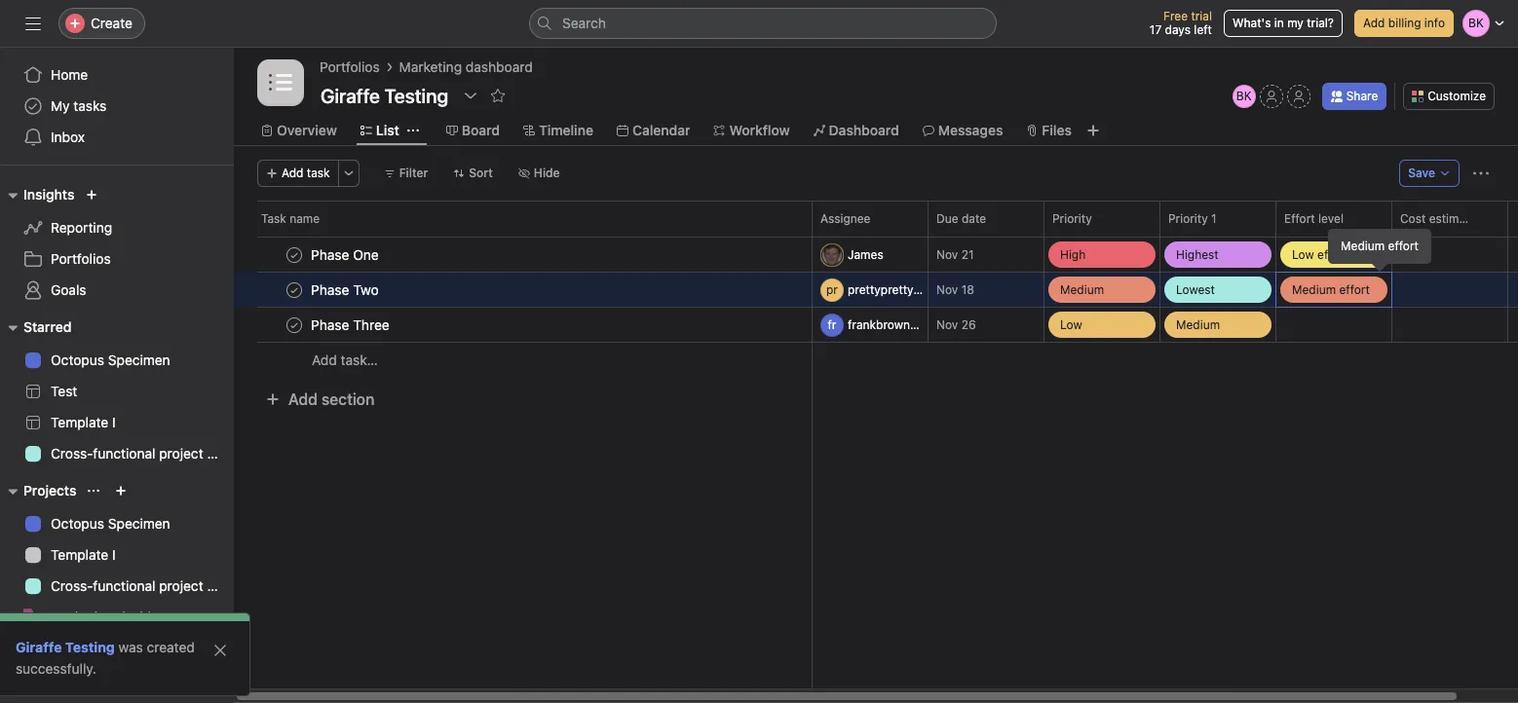 Task type: locate. For each thing, give the bounding box(es) containing it.
functional
[[93, 445, 155, 462], [93, 578, 155, 594]]

i
[[112, 414, 116, 431], [112, 547, 116, 563]]

0 vertical spatial functional
[[93, 445, 155, 462]]

1 specimen from the top
[[108, 352, 170, 368]]

octopus specimen inside projects element
[[51, 516, 170, 532]]

plan
[[207, 445, 234, 462], [207, 578, 234, 594]]

template i link up marketing dashboards
[[12, 540, 222, 571]]

Phase Two text field
[[307, 280, 385, 300]]

ja
[[826, 247, 839, 262]]

medium effort down the low effort popup button
[[1292, 282, 1370, 297]]

Completed checkbox
[[283, 243, 306, 267], [283, 313, 306, 337]]

octopus specimen down new project or portfolio image
[[51, 516, 170, 532]]

nov for nov 18
[[937, 283, 958, 297]]

medium down low effort
[[1292, 282, 1336, 297]]

add left task…
[[312, 352, 337, 368]]

bk button
[[1233, 85, 1256, 108]]

cross- up marketing dashboards link
[[51, 578, 93, 594]]

low for low effort
[[1292, 247, 1314, 262]]

1 vertical spatial template i
[[51, 547, 116, 563]]

1 vertical spatial plan
[[207, 578, 234, 594]]

effort inside 'dropdown button'
[[1340, 282, 1370, 297]]

giraffe testing link
[[16, 639, 115, 656]]

octopus specimen for test
[[51, 352, 170, 368]]

insights element
[[0, 177, 234, 310]]

due
[[937, 211, 959, 226]]

template i inside "starred" element
[[51, 414, 116, 431]]

1 cross-functional project plan from the top
[[51, 445, 234, 462]]

0 horizontal spatial priority
[[1053, 211, 1092, 226]]

medium effort inside 'dropdown button'
[[1292, 282, 1370, 297]]

task for task
[[51, 640, 79, 657]]

Phase One text field
[[307, 245, 385, 265]]

octopus up test
[[51, 352, 104, 368]]

26
[[962, 318, 976, 332]]

marketing up testing
[[51, 609, 113, 626]]

1 completed checkbox from the top
[[283, 243, 306, 267]]

1 vertical spatial portfolios link
[[12, 244, 222, 275]]

save button
[[1400, 160, 1460, 187]]

3 nov from the top
[[937, 318, 958, 332]]

None text field
[[316, 78, 453, 113]]

2 template i link from the top
[[12, 540, 222, 571]]

1 vertical spatial project
[[159, 578, 203, 594]]

0 vertical spatial nov
[[937, 248, 958, 262]]

octopus down show options, current sort, top image
[[51, 516, 104, 532]]

effort down cost
[[1388, 239, 1419, 253]]

completed image inside phase one cell
[[283, 243, 306, 267]]

add section
[[288, 391, 375, 408]]

1 nov from the top
[[937, 248, 958, 262]]

0 horizontal spatial marketing
[[51, 609, 113, 626]]

medium down high
[[1060, 282, 1104, 297]]

was
[[118, 639, 143, 656]]

—
[[1288, 319, 1297, 331]]

2 — text field from the top
[[1400, 319, 1508, 333]]

tab actions image
[[407, 125, 419, 136]]

1 vertical spatial portfolios
[[51, 250, 111, 267]]

plan inside "starred" element
[[207, 445, 234, 462]]

1 priority from the left
[[1053, 211, 1092, 226]]

row containing pr
[[234, 272, 1518, 308]]

task
[[261, 211, 286, 226], [51, 640, 79, 657]]

medium down level
[[1341, 239, 1385, 253]]

octopus specimen link for test
[[12, 345, 222, 376]]

medium inside popup button
[[1176, 317, 1220, 332]]

0 vertical spatial portfolios
[[320, 58, 380, 75]]

task inside projects element
[[51, 640, 79, 657]]

1 octopus specimen from the top
[[51, 352, 170, 368]]

octopus specimen link up test
[[12, 345, 222, 376]]

1 plan from the top
[[207, 445, 234, 462]]

marketing dashboards
[[51, 609, 191, 626]]

add task… row
[[234, 342, 1518, 378]]

project down the test link
[[159, 445, 203, 462]]

2 template i from the top
[[51, 547, 116, 563]]

functional for 2nd cross-functional project plan link from the top
[[93, 578, 155, 594]]

2 cross- from the top
[[51, 578, 93, 594]]

1 i from the top
[[112, 414, 116, 431]]

— text field
[[1400, 284, 1508, 298], [1400, 319, 1508, 333]]

task name
[[261, 211, 320, 226]]

board
[[462, 122, 500, 138]]

add task button
[[257, 160, 339, 187]]

medium effort down cost
[[1341, 239, 1419, 253]]

1 — text field from the top
[[1400, 284, 1508, 298]]

1 vertical spatial template
[[51, 547, 108, 563]]

cross-functional project plan up dashboards
[[51, 578, 234, 594]]

1 project from the top
[[159, 445, 203, 462]]

completed checkbox inside phase three cell
[[283, 313, 306, 337]]

info
[[1425, 16, 1445, 30]]

medium down lowest
[[1176, 317, 1220, 332]]

task
[[307, 166, 330, 180]]

1 vertical spatial completed image
[[283, 278, 306, 302]]

priority up high
[[1053, 211, 1092, 226]]

row containing ja
[[234, 237, 1518, 273]]

template i inside projects element
[[51, 547, 116, 563]]

1 vertical spatial task
[[51, 640, 79, 657]]

low for low
[[1060, 317, 1082, 332]]

specimen inside "starred" element
[[108, 352, 170, 368]]

template i down test
[[51, 414, 116, 431]]

0 vertical spatial cross-functional project plan
[[51, 445, 234, 462]]

task left name
[[261, 211, 286, 226]]

0 vertical spatial octopus specimen
[[51, 352, 170, 368]]

2 nov from the top
[[937, 283, 958, 297]]

priority left the 1
[[1169, 211, 1208, 226]]

0 vertical spatial portfolios link
[[320, 57, 380, 78]]

portfolios link inside insights element
[[12, 244, 222, 275]]

in
[[1275, 16, 1284, 30]]

free
[[1164, 9, 1188, 23]]

effort up medium effort 'dropdown button' at right
[[1318, 247, 1348, 262]]

effort for low effort
[[1318, 247, 1348, 262]]

1 template i link from the top
[[12, 407, 222, 439]]

octopus specimen link for template i
[[12, 509, 222, 540]]

completed image
[[283, 243, 306, 267], [283, 278, 306, 302]]

1 vertical spatial octopus specimen
[[51, 516, 170, 532]]

add billing info
[[1363, 16, 1445, 30]]

template i link
[[12, 407, 222, 439], [12, 540, 222, 571]]

specimen up the test link
[[108, 352, 170, 368]]

1 vertical spatial cross-functional project plan
[[51, 578, 234, 594]]

1 vertical spatial marketing
[[51, 609, 113, 626]]

low effort button
[[1277, 238, 1392, 272]]

close image
[[212, 643, 228, 659]]

successfully.
[[16, 661, 96, 677]]

create button
[[58, 8, 145, 39]]

low
[[1292, 247, 1314, 262], [1060, 317, 1082, 332]]

what's
[[1233, 16, 1271, 30]]

cross- inside projects element
[[51, 578, 93, 594]]

i inside "starred" element
[[112, 414, 116, 431]]

specimen
[[108, 352, 170, 368], [108, 516, 170, 532]]

1 template from the top
[[51, 414, 108, 431]]

i up marketing dashboards
[[112, 547, 116, 563]]

task link
[[12, 633, 222, 665]]

specimen down new project or portfolio image
[[108, 516, 170, 532]]

0 vertical spatial template i
[[51, 414, 116, 431]]

0 vertical spatial template i link
[[12, 407, 222, 439]]

1 vertical spatial cross-
[[51, 578, 93, 594]]

more actions image
[[1474, 166, 1489, 181]]

0 vertical spatial octopus
[[51, 352, 104, 368]]

completed image inside the 'phase two' cell
[[283, 278, 306, 302]]

add left task
[[282, 166, 304, 180]]

marketing
[[399, 58, 462, 75], [51, 609, 113, 626]]

1 vertical spatial specimen
[[108, 516, 170, 532]]

project
[[159, 445, 203, 462], [159, 578, 203, 594]]

1 octopus specimen link from the top
[[12, 345, 222, 376]]

2 cross-functional project plan from the top
[[51, 578, 234, 594]]

0 vertical spatial cross-
[[51, 445, 93, 462]]

add for add section
[[288, 391, 318, 408]]

0 vertical spatial template
[[51, 414, 108, 431]]

row containing task name
[[234, 201, 1518, 237]]

1 vertical spatial functional
[[93, 578, 155, 594]]

messages
[[938, 122, 1003, 138]]

0 vertical spatial i
[[112, 414, 116, 431]]

1 horizontal spatial priority
[[1169, 211, 1208, 226]]

2 plan from the top
[[207, 578, 234, 594]]

nov left "21"
[[937, 248, 958, 262]]

marketing dashboard link
[[399, 57, 533, 78]]

cross-functional project plan inside projects element
[[51, 578, 234, 594]]

1 horizontal spatial low
[[1292, 247, 1314, 262]]

0 horizontal spatial low
[[1060, 317, 1082, 332]]

share
[[1347, 89, 1378, 103]]

0 vertical spatial medium effort
[[1341, 239, 1419, 253]]

effort inside tooltip
[[1388, 239, 1419, 253]]

functional up new project or portfolio image
[[93, 445, 155, 462]]

1 vertical spatial i
[[112, 547, 116, 563]]

my tasks link
[[12, 91, 222, 122]]

1 vertical spatial cross-functional project plan link
[[12, 571, 234, 602]]

priority
[[1053, 211, 1092, 226], [1169, 211, 1208, 226]]

template
[[51, 414, 108, 431], [51, 547, 108, 563]]

0 vertical spatial low
[[1292, 247, 1314, 262]]

2 template from the top
[[51, 547, 108, 563]]

add left section
[[288, 391, 318, 408]]

trial
[[1191, 9, 1212, 23]]

priority for priority 1
[[1169, 211, 1208, 226]]

1 vertical spatial low
[[1060, 317, 1082, 332]]

cross-functional project plan link
[[12, 439, 234, 470], [12, 571, 234, 602]]

octopus specimen up the test link
[[51, 352, 170, 368]]

priority 1
[[1169, 211, 1217, 226]]

functional for 2nd cross-functional project plan link from the bottom
[[93, 445, 155, 462]]

nov left 18
[[937, 283, 958, 297]]

0 horizontal spatial portfolios link
[[12, 244, 222, 275]]

1 functional from the top
[[93, 445, 155, 462]]

cross-functional project plan up new project or portfolio image
[[51, 445, 234, 462]]

add left billing
[[1363, 16, 1385, 30]]

1 horizontal spatial marketing
[[399, 58, 462, 75]]

medium inside dropdown button
[[1060, 282, 1104, 297]]

2 completed image from the top
[[283, 278, 306, 302]]

goals
[[51, 282, 86, 298]]

template inside "starred" element
[[51, 414, 108, 431]]

1 vertical spatial completed checkbox
[[283, 313, 306, 337]]

low button
[[1045, 308, 1160, 342]]

medium effort inside tooltip
[[1341, 239, 1419, 253]]

overview link
[[261, 120, 337, 141]]

cross- up projects
[[51, 445, 93, 462]]

name
[[290, 211, 320, 226]]

customize
[[1428, 89, 1486, 103]]

template down test
[[51, 414, 108, 431]]

medium effort for medium effort 'dropdown button' at right
[[1292, 282, 1370, 297]]

2 octopus specimen link from the top
[[12, 509, 222, 540]]

billing
[[1389, 16, 1421, 30]]

insights
[[23, 186, 74, 203]]

completed checkbox for ja
[[283, 243, 306, 267]]

nov for nov 26
[[937, 318, 958, 332]]

1 vertical spatial medium effort
[[1292, 282, 1370, 297]]

was created successfully.
[[16, 639, 195, 677]]

portfolios up "list" "link"
[[320, 58, 380, 75]]

0 vertical spatial octopus specimen link
[[12, 345, 222, 376]]

low inside popup button
[[1060, 317, 1082, 332]]

1 vertical spatial octopus specimen link
[[12, 509, 222, 540]]

messages link
[[923, 120, 1003, 141]]

effort
[[1388, 239, 1419, 253], [1318, 247, 1348, 262], [1340, 282, 1370, 297]]

functional inside "starred" element
[[93, 445, 155, 462]]

specimen inside projects element
[[108, 516, 170, 532]]

0 vertical spatial task
[[261, 211, 286, 226]]

global element
[[0, 48, 234, 165]]

header untitled section tree grid
[[234, 237, 1518, 378]]

task…
[[341, 352, 378, 368]]

octopus specimen
[[51, 352, 170, 368], [51, 516, 170, 532]]

portfolios inside insights element
[[51, 250, 111, 267]]

cross-functional project plan link up new project or portfolio image
[[12, 439, 234, 470]]

projects
[[23, 482, 76, 499]]

effort inside popup button
[[1318, 247, 1348, 262]]

template inside projects element
[[51, 547, 108, 563]]

2 completed checkbox from the top
[[283, 313, 306, 337]]

priority for priority
[[1053, 211, 1092, 226]]

1 cross-functional project plan link from the top
[[12, 439, 234, 470]]

octopus specimen link down new project or portfolio image
[[12, 509, 222, 540]]

portfolios down reporting at the top left of the page
[[51, 250, 111, 267]]

0 vertical spatial cross-functional project plan link
[[12, 439, 234, 470]]

nov left "26"
[[937, 318, 958, 332]]

octopus
[[51, 352, 104, 368], [51, 516, 104, 532]]

0 vertical spatial marketing
[[399, 58, 462, 75]]

octopus specimen inside "starred" element
[[51, 352, 170, 368]]

template for template i link inside the projects element
[[51, 547, 108, 563]]

completed checkbox up completed option
[[283, 243, 306, 267]]

completed image up completed option
[[283, 243, 306, 267]]

template down show options, current sort, top image
[[51, 547, 108, 563]]

plan inside projects element
[[207, 578, 234, 594]]

2 octopus specimen from the top
[[51, 516, 170, 532]]

marketing inside projects element
[[51, 609, 113, 626]]

1
[[1211, 211, 1217, 226]]

nov 18
[[937, 283, 974, 297]]

low down medium dropdown button
[[1060, 317, 1082, 332]]

1 completed image from the top
[[283, 243, 306, 267]]

— text field for —
[[1400, 319, 1508, 333]]

template i link down test
[[12, 407, 222, 439]]

2 functional from the top
[[93, 578, 155, 594]]

list link
[[360, 120, 399, 141]]

starred
[[23, 319, 72, 335]]

completed image up completed icon
[[283, 278, 306, 302]]

lowest
[[1176, 282, 1215, 297]]

nov 21
[[937, 248, 974, 262]]

2 priority from the left
[[1169, 211, 1208, 226]]

1 cross- from the top
[[51, 445, 93, 462]]

1 octopus from the top
[[51, 352, 104, 368]]

medium inside tooltip
[[1341, 239, 1385, 253]]

0 vertical spatial plan
[[207, 445, 234, 462]]

1 horizontal spatial portfolios
[[320, 58, 380, 75]]

0 horizontal spatial portfolios
[[51, 250, 111, 267]]

cross-functional project plan link up marketing dashboards
[[12, 571, 234, 602]]

0 vertical spatial project
[[159, 445, 203, 462]]

portfolios link up "list" "link"
[[320, 57, 380, 78]]

2 specimen from the top
[[108, 516, 170, 532]]

template for template i link in the "starred" element
[[51, 414, 108, 431]]

2 vertical spatial nov
[[937, 318, 958, 332]]

add inside row
[[312, 352, 337, 368]]

functional up marketing dashboards
[[93, 578, 155, 594]]

1 vertical spatial template i link
[[12, 540, 222, 571]]

row containing fr
[[234, 307, 1518, 343]]

project up see details, marketing dashboards icon
[[159, 578, 203, 594]]

0 vertical spatial specimen
[[108, 352, 170, 368]]

template i down show options, current sort, top image
[[51, 547, 116, 563]]

completed checkbox inside phase one cell
[[283, 243, 306, 267]]

1 vertical spatial — text field
[[1400, 319, 1508, 333]]

lowest button
[[1161, 273, 1276, 307]]

0 vertical spatial completed checkbox
[[283, 243, 306, 267]]

portfolios link down reporting at the top left of the page
[[12, 244, 222, 275]]

i down the test link
[[112, 414, 116, 431]]

completed image
[[283, 313, 306, 337]]

1 vertical spatial octopus
[[51, 516, 104, 532]]

giraffe
[[16, 639, 62, 656]]

template i link inside "starred" element
[[12, 407, 222, 439]]

add for add billing info
[[1363, 16, 1385, 30]]

octopus inside "starred" element
[[51, 352, 104, 368]]

octopus inside projects element
[[51, 516, 104, 532]]

dashboard
[[466, 58, 533, 75]]

effort down the low effort popup button
[[1340, 282, 1370, 297]]

task up successfully.
[[51, 640, 79, 657]]

completed checkbox down completed option
[[283, 313, 306, 337]]

2 octopus from the top
[[51, 516, 104, 532]]

0 vertical spatial — text field
[[1400, 284, 1508, 298]]

0 vertical spatial completed image
[[283, 243, 306, 267]]

row
[[234, 201, 1518, 237], [257, 236, 1518, 238], [234, 237, 1518, 273], [234, 272, 1518, 308], [234, 307, 1518, 343]]

1 vertical spatial nov
[[937, 283, 958, 297]]

0 horizontal spatial task
[[51, 640, 79, 657]]

1 template i from the top
[[51, 414, 116, 431]]

add section button
[[257, 382, 382, 417]]

low inside popup button
[[1292, 247, 1314, 262]]

low down effort
[[1292, 247, 1314, 262]]

giraffe testing
[[16, 639, 115, 656]]

marketing up tab actions icon on the top left of page
[[399, 58, 462, 75]]

new image
[[86, 189, 98, 201]]

1 horizontal spatial task
[[261, 211, 286, 226]]

workflow
[[729, 122, 790, 138]]

functional inside projects element
[[93, 578, 155, 594]]

2 i from the top
[[112, 547, 116, 563]]

my
[[1288, 16, 1304, 30]]



Task type: describe. For each thing, give the bounding box(es) containing it.
nov 26
[[937, 318, 976, 332]]

specimen for template i
[[108, 516, 170, 532]]

test link
[[12, 376, 222, 407]]

medium effort for medium effort tooltip
[[1341, 239, 1419, 253]]

add tab image
[[1086, 123, 1101, 138]]

my
[[51, 97, 70, 114]]

inbox link
[[12, 122, 222, 153]]

assignee
[[821, 211, 871, 226]]

add for add task
[[282, 166, 304, 180]]

created
[[147, 639, 195, 656]]

free trial 17 days left
[[1150, 9, 1212, 37]]

task for task name
[[261, 211, 286, 226]]

trial?
[[1307, 16, 1334, 30]]

— text field
[[1400, 249, 1508, 263]]

filter
[[399, 166, 428, 180]]

17
[[1150, 22, 1162, 37]]

nov for nov 21
[[937, 248, 958, 262]]

overview
[[277, 122, 337, 138]]

high
[[1060, 247, 1086, 262]]

— text field for medium effort
[[1400, 284, 1508, 298]]

hide button
[[510, 160, 569, 187]]

sort
[[469, 166, 493, 180]]

more actions image
[[343, 168, 354, 179]]

marketing for marketing dashboards
[[51, 609, 113, 626]]

new project or portfolio image
[[115, 485, 127, 497]]

projects button
[[0, 479, 76, 503]]

tasks
[[73, 97, 107, 114]]

octopus for starred
[[51, 352, 104, 368]]

completed checkbox for fr
[[283, 313, 306, 337]]

template i link inside projects element
[[12, 540, 222, 571]]

octopus for projects
[[51, 516, 104, 532]]

add billing info button
[[1355, 10, 1454, 37]]

medium effort tooltip
[[1329, 230, 1431, 269]]

sort button
[[445, 160, 502, 187]]

cost
[[1400, 211, 1426, 226]]

reporting
[[51, 219, 112, 236]]

date
[[962, 211, 986, 226]]

timeline link
[[523, 120, 593, 141]]

level
[[1319, 211, 1344, 226]]

share button
[[1322, 83, 1387, 110]]

1 horizontal spatial portfolios link
[[320, 57, 380, 78]]

calendar
[[632, 122, 690, 138]]

board link
[[446, 120, 500, 141]]

Phase Three text field
[[307, 315, 395, 335]]

fr
[[828, 317, 837, 332]]

create
[[91, 15, 132, 31]]

add task…
[[312, 352, 378, 368]]

insights button
[[0, 183, 74, 207]]

medium button
[[1161, 308, 1276, 342]]

2 cross-functional project plan link from the top
[[12, 571, 234, 602]]

test
[[51, 383, 77, 400]]

completed image for pr
[[283, 278, 306, 302]]

files link
[[1027, 120, 1072, 141]]

Completed checkbox
[[283, 278, 306, 302]]

what's in my trial? button
[[1224, 10, 1343, 37]]

section
[[321, 391, 375, 408]]

dashboard
[[829, 122, 899, 138]]

medium inside 'dropdown button'
[[1292, 282, 1336, 297]]

due date
[[937, 211, 986, 226]]

18
[[962, 283, 974, 297]]

files
[[1042, 122, 1072, 138]]

left
[[1194, 22, 1212, 37]]

add for add task…
[[312, 352, 337, 368]]

— button
[[1277, 307, 1392, 343]]

my tasks
[[51, 97, 107, 114]]

show options image
[[463, 88, 479, 103]]

2 project from the top
[[159, 578, 203, 594]]

bk
[[1237, 89, 1252, 103]]

medium button
[[1045, 273, 1160, 307]]

list image
[[269, 71, 292, 95]]

specimen for test
[[108, 352, 170, 368]]

effort
[[1284, 211, 1315, 226]]

cross-functional project plan inside "starred" element
[[51, 445, 234, 462]]

low effort
[[1292, 247, 1348, 262]]

days
[[1165, 22, 1191, 37]]

starred button
[[0, 316, 72, 339]]

octopus specimen for template i
[[51, 516, 170, 532]]

estimate
[[1429, 211, 1477, 226]]

dashboard link
[[813, 120, 899, 141]]

add task
[[282, 166, 330, 180]]

hide
[[534, 166, 560, 180]]

testing
[[65, 639, 115, 656]]

filter button
[[375, 160, 437, 187]]

james
[[848, 247, 884, 262]]

projects element
[[0, 474, 234, 704]]

add task… button
[[312, 350, 378, 371]]

effort for medium effort
[[1340, 282, 1370, 297]]

i inside projects element
[[112, 547, 116, 563]]

reporting link
[[12, 212, 222, 244]]

dashboards
[[117, 609, 191, 626]]

invite
[[55, 670, 90, 686]]

effort level
[[1284, 211, 1344, 226]]

starred element
[[0, 310, 234, 474]]

phase three cell
[[234, 307, 813, 343]]

marketing dashboards link
[[12, 602, 222, 633]]

see details, marketing dashboards image
[[201, 612, 212, 624]]

home link
[[12, 59, 222, 91]]

phase one cell
[[234, 237, 813, 273]]

hide sidebar image
[[25, 16, 41, 31]]

medium effort button
[[1277, 273, 1392, 307]]

phase two cell
[[234, 272, 813, 308]]

goals link
[[12, 275, 222, 306]]

project inside "starred" element
[[159, 445, 203, 462]]

list
[[376, 122, 399, 138]]

add to starred image
[[490, 88, 506, 103]]

completed image for ja
[[283, 243, 306, 267]]

cost estimate
[[1400, 211, 1477, 226]]

cross- inside "starred" element
[[51, 445, 93, 462]]

inbox
[[51, 129, 85, 145]]

marketing for marketing dashboard
[[399, 58, 462, 75]]

search list box
[[529, 8, 997, 39]]

invite button
[[19, 661, 102, 696]]

what's in my trial?
[[1233, 16, 1334, 30]]

search button
[[529, 8, 997, 39]]

show options, current sort, top image
[[88, 485, 100, 497]]



Task type: vqa. For each thing, say whether or not it's contained in the screenshot.
Dismiss icon
no



